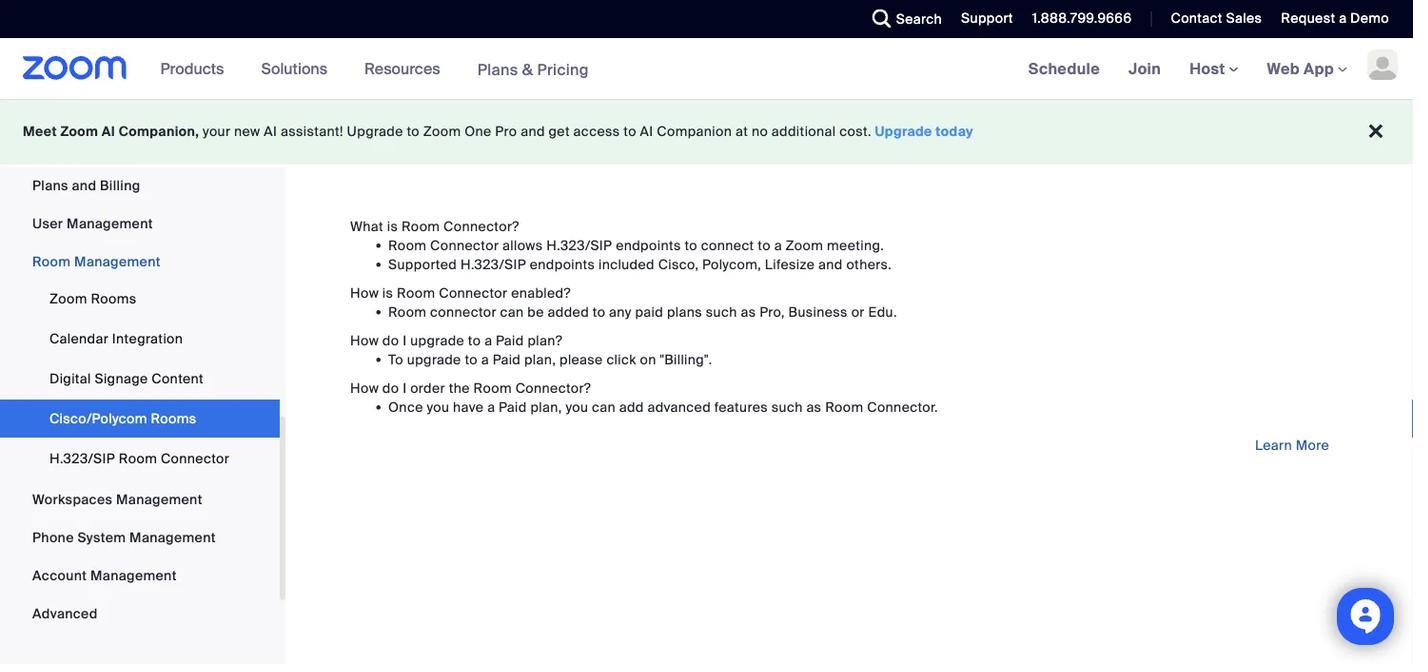 Task type: describe. For each thing, give the bounding box(es) containing it.
plan?
[[528, 332, 563, 349]]

digital signage content link
[[0, 360, 280, 398]]

h.323/sip room connector
[[50, 450, 230, 467]]

get
[[549, 123, 570, 140]]

search
[[897, 10, 943, 28]]

admin menu menu
[[0, 168, 280, 634]]

connector
[[430, 303, 497, 321]]

products
[[161, 59, 224, 79]]

such inside how is room connector enabled? room connector can be added to any paid plans such as pro, business or edu.
[[706, 303, 737, 321]]

1 ai from the left
[[102, 123, 115, 140]]

do for upgrade
[[383, 332, 399, 349]]

rooms for zoom rooms
[[91, 290, 137, 308]]

3 ai from the left
[[640, 123, 654, 140]]

how is room connector enabled? room connector can be added to any paid plans such as pro, business or edu.
[[350, 284, 898, 321]]

and inside what is room connector? room connector allows h.323/sip endpoints to connect to a zoom meeting. supported h.323/sip endpoints included cisco, polycom, lifesize and others.
[[819, 256, 843, 273]]

or
[[852, 303, 865, 321]]

demo
[[1351, 10, 1390, 27]]

support
[[962, 10, 1014, 27]]

added
[[548, 303, 589, 321]]

be
[[528, 303, 544, 321]]

on
[[640, 351, 657, 368]]

plans
[[667, 303, 703, 321]]

request
[[1282, 10, 1336, 27]]

1 vertical spatial paid
[[493, 351, 521, 368]]

zoom inside what is room connector? room connector allows h.323/sip endpoints to connect to a zoom meeting. supported h.323/sip endpoints included cisco, polycom, lifesize and others.
[[786, 237, 824, 254]]

0 vertical spatial paid
[[496, 332, 524, 349]]

such inside how do i order the room connector? once you have a paid plan, you can add advanced features such as room connector.
[[772, 398, 803, 416]]

h.323/sip inside room management menu
[[50, 450, 115, 467]]

zoom inside room management menu
[[50, 290, 87, 308]]

cisco,
[[658, 256, 699, 273]]

please
[[560, 351, 603, 368]]

cisco/polycom rooms
[[50, 410, 197, 427]]

features
[[715, 398, 768, 416]]

plan, inside how do i order the room connector? once you have a paid plan, you can add advanced features such as room connector.
[[531, 398, 562, 416]]

"billing".
[[660, 351, 713, 368]]

host
[[1190, 59, 1230, 79]]

management for account management
[[90, 567, 177, 585]]

web app
[[1268, 59, 1335, 79]]

integration
[[112, 330, 183, 347]]

search button
[[858, 0, 947, 38]]

connector? inside how do i order the room connector? once you have a paid plan, you can add advanced features such as room connector.
[[516, 379, 591, 397]]

digital
[[50, 370, 91, 387]]

access
[[574, 123, 620, 140]]

plan, inside how do i upgrade to a paid plan? to upgrade to a paid plan, please click on "billing".
[[525, 351, 556, 368]]

i for order
[[403, 379, 407, 397]]

cisco/polycom rooms link
[[0, 400, 280, 438]]

1 horizontal spatial h.323/sip
[[461, 256, 526, 273]]

as inside how do i order the room connector? once you have a paid plan, you can add advanced features such as room connector.
[[807, 398, 822, 416]]

how for how is room connector enabled? room connector can be added to any paid plans such as pro, business or edu.
[[350, 284, 379, 302]]

zoom right meet
[[60, 123, 98, 140]]

to down resources dropdown button
[[407, 123, 420, 140]]

what is room connector? room connector allows h.323/sip endpoints to connect to a zoom meeting. supported h.323/sip endpoints included cisco, polycom, lifesize and others.
[[350, 218, 892, 273]]

allows
[[503, 237, 543, 254]]

schedule
[[1029, 59, 1101, 79]]

meetings navigation
[[1015, 38, 1414, 100]]

resources button
[[365, 38, 449, 99]]

today
[[936, 123, 974, 140]]

connector inside room management menu
[[161, 450, 230, 467]]

2 upgrade from the left
[[875, 123, 933, 140]]

how do i upgrade to a paid plan? to upgrade to a paid plan, please click on "billing".
[[350, 332, 713, 368]]

system
[[78, 529, 126, 546]]

schedule link
[[1015, 38, 1115, 99]]

management for workspaces management
[[116, 491, 203, 508]]

1 you from the left
[[427, 398, 450, 416]]

have
[[453, 398, 484, 416]]

your
[[203, 123, 231, 140]]

business
[[789, 303, 848, 321]]

no
[[752, 123, 768, 140]]

solutions button
[[261, 38, 336, 99]]

a inside what is room connector? room connector allows h.323/sip endpoints to connect to a zoom meeting. supported h.323/sip endpoints included cisco, polycom, lifesize and others.
[[775, 237, 782, 254]]

2 you from the left
[[566, 398, 589, 416]]

workspaces
[[32, 491, 113, 508]]

a down connector
[[485, 332, 493, 349]]

connect
[[701, 237, 755, 254]]

profile picture image
[[1368, 50, 1399, 80]]

account
[[32, 567, 87, 585]]

order
[[410, 379, 445, 397]]

the
[[449, 379, 470, 397]]

at
[[736, 123, 748, 140]]

to
[[388, 351, 404, 368]]

room management
[[32, 253, 161, 270]]

&
[[522, 59, 533, 79]]

0 vertical spatial upgrade
[[410, 332, 465, 349]]

1 upgrade from the left
[[347, 123, 403, 140]]

join link
[[1115, 38, 1176, 99]]

once
[[388, 398, 423, 416]]

solutions
[[261, 59, 328, 79]]

zoom left 'one'
[[423, 123, 461, 140]]

and inside meet zoom ai companion, footer
[[521, 123, 545, 140]]

management down workspaces management
[[130, 529, 216, 546]]

phone
[[32, 529, 74, 546]]

room inside menu
[[119, 450, 157, 467]]

user
[[32, 215, 63, 232]]

a up have
[[481, 351, 489, 368]]

connector inside what is room connector? room connector allows h.323/sip endpoints to connect to a zoom meeting. supported h.323/sip endpoints included cisco, polycom, lifesize and others.
[[430, 237, 499, 254]]

0 vertical spatial h.323/sip
[[547, 237, 613, 254]]

host button
[[1190, 59, 1239, 79]]

paid
[[635, 303, 664, 321]]

included
[[599, 256, 655, 273]]

assistant!
[[281, 123, 343, 140]]

learn
[[1256, 437, 1293, 454]]

web
[[1268, 59, 1300, 79]]

contact
[[1171, 10, 1223, 27]]

contact sales
[[1171, 10, 1263, 27]]

companion
[[657, 123, 732, 140]]

plans & pricing
[[478, 59, 589, 79]]

do for order
[[383, 379, 399, 397]]



Task type: locate. For each thing, give the bounding box(es) containing it.
h.323/sip down allows
[[461, 256, 526, 273]]

h.323/sip up workspaces
[[50, 450, 115, 467]]

0 horizontal spatial plans
[[32, 177, 68, 194]]

and
[[521, 123, 545, 140], [72, 177, 96, 194], [819, 256, 843, 273]]

sales
[[1227, 10, 1263, 27]]

2 horizontal spatial h.323/sip
[[547, 237, 613, 254]]

zoom up lifesize on the top of page
[[786, 237, 824, 254]]

2 vertical spatial and
[[819, 256, 843, 273]]

1 vertical spatial can
[[592, 398, 616, 416]]

account management
[[32, 567, 177, 585]]

to inside how is room connector enabled? room connector can be added to any paid plans such as pro, business or edu.
[[593, 303, 606, 321]]

to left any
[[593, 303, 606, 321]]

app
[[1304, 59, 1335, 79]]

you down please
[[566, 398, 589, 416]]

1 vertical spatial i
[[403, 379, 407, 397]]

click
[[607, 351, 637, 368]]

to down connector
[[468, 332, 481, 349]]

1 vertical spatial connector?
[[516, 379, 591, 397]]

such right features
[[772, 398, 803, 416]]

how inside how is room connector enabled? room connector can be added to any paid plans such as pro, business or edu.
[[350, 284, 379, 302]]

can left be
[[500, 303, 524, 321]]

1 vertical spatial plan,
[[531, 398, 562, 416]]

a
[[1340, 10, 1347, 27], [775, 237, 782, 254], [485, 332, 493, 349], [481, 351, 489, 368], [488, 398, 495, 416]]

do inside how do i upgrade to a paid plan? to upgrade to a paid plan, please click on "billing".
[[383, 332, 399, 349]]

1 horizontal spatial and
[[521, 123, 545, 140]]

billing
[[100, 177, 140, 194]]

is right what
[[387, 218, 398, 235]]

endpoints
[[616, 237, 681, 254], [530, 256, 595, 273]]

1 horizontal spatial upgrade
[[875, 123, 933, 140]]

is inside how is room connector enabled? room connector can be added to any paid plans such as pro, business or edu.
[[383, 284, 394, 302]]

advanced
[[648, 398, 711, 416]]

1 horizontal spatial such
[[772, 398, 803, 416]]

i inside how do i upgrade to a paid plan? to upgrade to a paid plan, please click on "billing".
[[403, 332, 407, 349]]

plans inside menu item
[[32, 177, 68, 194]]

1 horizontal spatial ai
[[264, 123, 277, 140]]

0 horizontal spatial as
[[741, 303, 756, 321]]

what
[[350, 218, 384, 235]]

request a demo link
[[1267, 0, 1414, 38], [1282, 10, 1390, 27]]

meeting.
[[827, 237, 885, 254]]

product information navigation
[[146, 38, 603, 100]]

0 horizontal spatial endpoints
[[530, 256, 595, 273]]

0 horizontal spatial h.323/sip
[[50, 450, 115, 467]]

as
[[741, 303, 756, 321], [807, 398, 822, 416]]

cost.
[[840, 123, 872, 140]]

can left add
[[592, 398, 616, 416]]

plans and billing menu item
[[0, 168, 280, 204]]

is
[[387, 218, 398, 235], [383, 284, 394, 302]]

rooms down content
[[151, 410, 197, 427]]

and down meeting.
[[819, 256, 843, 273]]

calendar
[[50, 330, 109, 347]]

1 how from the top
[[350, 284, 379, 302]]

upgrade down connector
[[410, 332, 465, 349]]

as right features
[[807, 398, 822, 416]]

and left "get"
[[521, 123, 545, 140]]

to up cisco,
[[685, 237, 698, 254]]

as left pro,
[[741, 303, 756, 321]]

zoom up the "calendar"
[[50, 290, 87, 308]]

do up once on the left bottom
[[383, 379, 399, 397]]

1.888.799.9666
[[1033, 10, 1132, 27]]

0 horizontal spatial you
[[427, 398, 450, 416]]

pro
[[495, 123, 517, 140]]

connector? inside what is room connector? room connector allows h.323/sip endpoints to connect to a zoom meeting. supported h.323/sip endpoints included cisco, polycom, lifesize and others.
[[444, 218, 520, 235]]

upgrade right the cost.
[[875, 123, 933, 140]]

meet
[[23, 123, 57, 140]]

2 i from the top
[[403, 379, 407, 397]]

upgrade down the product information navigation
[[347, 123, 403, 140]]

management
[[67, 215, 153, 232], [74, 253, 161, 270], [116, 491, 203, 508], [130, 529, 216, 546], [90, 567, 177, 585]]

upgrade up order
[[407, 351, 461, 368]]

0 horizontal spatial such
[[706, 303, 737, 321]]

a inside how do i order the room connector? once you have a paid plan, you can add advanced features such as room connector.
[[488, 398, 495, 416]]

zoom rooms link
[[0, 280, 280, 318]]

plans inside the product information navigation
[[478, 59, 518, 79]]

ai left companion,
[[102, 123, 115, 140]]

calendar integration
[[50, 330, 183, 347]]

connector inside how is room connector enabled? room connector can be added to any paid plans such as pro, business or edu.
[[439, 284, 508, 302]]

ai
[[102, 123, 115, 140], [264, 123, 277, 140], [640, 123, 654, 140]]

i
[[403, 332, 407, 349], [403, 379, 407, 397]]

plans for plans & pricing
[[478, 59, 518, 79]]

h.323/sip room connector link
[[0, 440, 280, 478]]

any
[[609, 303, 632, 321]]

management for user management
[[67, 215, 153, 232]]

0 horizontal spatial ai
[[102, 123, 115, 140]]

paid inside how do i order the room connector? once you have a paid plan, you can add advanced features such as room connector.
[[499, 398, 527, 416]]

1 horizontal spatial as
[[807, 398, 822, 416]]

how inside how do i upgrade to a paid plan? to upgrade to a paid plan, please click on "billing".
[[350, 332, 379, 349]]

0 vertical spatial is
[[387, 218, 398, 235]]

connector? up allows
[[444, 218, 520, 235]]

1 vertical spatial such
[[772, 398, 803, 416]]

signage
[[95, 370, 148, 387]]

new
[[234, 123, 260, 140]]

2 vertical spatial paid
[[499, 398, 527, 416]]

1 horizontal spatial plans
[[478, 59, 518, 79]]

edu.
[[869, 303, 898, 321]]

plans up user
[[32, 177, 68, 194]]

a up lifesize on the top of page
[[775, 237, 782, 254]]

1 i from the top
[[403, 332, 407, 349]]

2 vertical spatial connector
[[161, 450, 230, 467]]

management up zoom rooms link
[[74, 253, 161, 270]]

can inside how is room connector enabled? room connector can be added to any paid plans such as pro, business or edu.
[[500, 303, 524, 321]]

and inside menu item
[[72, 177, 96, 194]]

one
[[465, 123, 492, 140]]

connector.
[[867, 398, 939, 416]]

learn more
[[1256, 437, 1330, 454]]

2 vertical spatial how
[[350, 379, 379, 397]]

how for how do i order the room connector? once you have a paid plan, you can add advanced features such as room connector.
[[350, 379, 379, 397]]

0 vertical spatial i
[[403, 332, 407, 349]]

endpoints up included
[[616, 237, 681, 254]]

a left demo
[[1340, 10, 1347, 27]]

0 vertical spatial plan,
[[525, 351, 556, 368]]

how inside how do i order the room connector? once you have a paid plan, you can add advanced features such as room connector.
[[350, 379, 379, 397]]

plans left &
[[478, 59, 518, 79]]

can inside how do i order the room connector? once you have a paid plan, you can add advanced features such as room connector.
[[592, 398, 616, 416]]

contact sales link
[[1157, 0, 1267, 38], [1171, 10, 1263, 27]]

1 horizontal spatial endpoints
[[616, 237, 681, 254]]

1 vertical spatial how
[[350, 332, 379, 349]]

0 vertical spatial can
[[500, 303, 524, 321]]

0 vertical spatial and
[[521, 123, 545, 140]]

plans and billing
[[32, 177, 140, 194]]

rooms inside 'link'
[[151, 410, 197, 427]]

0 horizontal spatial can
[[500, 303, 524, 321]]

h.323/sip up included
[[547, 237, 613, 254]]

connector up connector
[[439, 284, 508, 302]]

calendar integration link
[[0, 320, 280, 358]]

1 horizontal spatial rooms
[[151, 410, 197, 427]]

meet zoom ai companion, your new ai assistant! upgrade to zoom one pro and get access to ai companion at no additional cost. upgrade today
[[23, 123, 974, 140]]

1 vertical spatial and
[[72, 177, 96, 194]]

is for how
[[383, 284, 394, 302]]

rooms up calendar integration
[[91, 290, 137, 308]]

2 horizontal spatial ai
[[640, 123, 654, 140]]

resources
[[365, 59, 440, 79]]

1 vertical spatial upgrade
[[407, 351, 461, 368]]

0 horizontal spatial upgrade
[[347, 123, 403, 140]]

paid
[[496, 332, 524, 349], [493, 351, 521, 368], [499, 398, 527, 416]]

zoom rooms
[[50, 290, 137, 308]]

0 vertical spatial plans
[[478, 59, 518, 79]]

is down supported
[[383, 284, 394, 302]]

0 vertical spatial do
[[383, 332, 399, 349]]

2 do from the top
[[383, 379, 399, 397]]

0 vertical spatial connector
[[430, 237, 499, 254]]

0 vertical spatial rooms
[[91, 290, 137, 308]]

more
[[1296, 437, 1330, 454]]

is for what
[[387, 218, 398, 235]]

rooms for cisco/polycom rooms
[[151, 410, 197, 427]]

upgrade today link
[[875, 123, 974, 140]]

1 vertical spatial as
[[807, 398, 822, 416]]

1 do from the top
[[383, 332, 399, 349]]

connector down cisco/polycom rooms 'link'
[[161, 450, 230, 467]]

add
[[620, 398, 644, 416]]

user management
[[32, 215, 153, 232]]

plans
[[478, 59, 518, 79], [32, 177, 68, 194]]

0 horizontal spatial rooms
[[91, 290, 137, 308]]

connector?
[[444, 218, 520, 235], [516, 379, 591, 397]]

connector? down please
[[516, 379, 591, 397]]

2 horizontal spatial and
[[819, 256, 843, 273]]

banner
[[0, 38, 1414, 100]]

management down phone system management
[[90, 567, 177, 585]]

support link
[[947, 0, 1018, 38], [962, 10, 1014, 27]]

3 how from the top
[[350, 379, 379, 397]]

web app button
[[1268, 59, 1348, 79]]

management down billing
[[67, 215, 153, 232]]

to up lifesize on the top of page
[[758, 237, 771, 254]]

connector up supported
[[430, 237, 499, 254]]

to right access
[[624, 123, 637, 140]]

h.323/sip
[[547, 237, 613, 254], [461, 256, 526, 273], [50, 450, 115, 467]]

to up the
[[465, 351, 478, 368]]

1 vertical spatial do
[[383, 379, 399, 397]]

join
[[1129, 59, 1162, 79]]

additional
[[772, 123, 836, 140]]

1 vertical spatial is
[[383, 284, 394, 302]]

management down the h.323/sip room connector link
[[116, 491, 203, 508]]

i up to at the left bottom of page
[[403, 332, 407, 349]]

plan,
[[525, 351, 556, 368], [531, 398, 562, 416]]

0 horizontal spatial and
[[72, 177, 96, 194]]

banner containing products
[[0, 38, 1414, 100]]

0 vertical spatial endpoints
[[616, 237, 681, 254]]

1 vertical spatial endpoints
[[530, 256, 595, 273]]

2 vertical spatial h.323/sip
[[50, 450, 115, 467]]

others.
[[847, 256, 892, 273]]

zoom logo image
[[23, 56, 127, 80]]

plans & pricing link
[[478, 59, 589, 79], [478, 59, 589, 79]]

content
[[152, 370, 204, 387]]

you down order
[[427, 398, 450, 416]]

i for upgrade
[[403, 332, 407, 349]]

1 vertical spatial plans
[[32, 177, 68, 194]]

0 vertical spatial how
[[350, 284, 379, 302]]

2 ai from the left
[[264, 123, 277, 140]]

rooms
[[91, 290, 137, 308], [151, 410, 197, 427]]

do inside how do i order the room connector? once you have a paid plan, you can add advanced features such as room connector.
[[383, 379, 399, 397]]

can
[[500, 303, 524, 321], [592, 398, 616, 416]]

plan, down plan? at the left
[[525, 351, 556, 368]]

and left billing
[[72, 177, 96, 194]]

such
[[706, 303, 737, 321], [772, 398, 803, 416]]

endpoints up enabled?
[[530, 256, 595, 273]]

advanced
[[32, 605, 98, 623]]

as inside how is room connector enabled? room connector can be added to any paid plans such as pro, business or edu.
[[741, 303, 756, 321]]

i inside how do i order the room connector? once you have a paid plan, you can add advanced features such as room connector.
[[403, 379, 407, 397]]

1 horizontal spatial you
[[566, 398, 589, 416]]

management for room management
[[74, 253, 161, 270]]

cisco/polycom
[[50, 410, 147, 427]]

plan, down how do i upgrade to a paid plan? to upgrade to a paid plan, please click on "billing".
[[531, 398, 562, 416]]

enabled?
[[511, 284, 571, 302]]

is inside what is room connector? room connector allows h.323/sip endpoints to connect to a zoom meeting. supported h.323/sip endpoints included cisco, polycom, lifesize and others.
[[387, 218, 398, 235]]

zoom
[[60, 123, 98, 140], [423, 123, 461, 140], [786, 237, 824, 254], [50, 290, 87, 308]]

companion,
[[119, 123, 199, 140]]

room management menu
[[0, 280, 280, 480]]

plans for plans and billing
[[32, 177, 68, 194]]

how for how do i upgrade to a paid plan? to upgrade to a paid plan, please click on "billing".
[[350, 332, 379, 349]]

ai right new
[[264, 123, 277, 140]]

1 vertical spatial connector
[[439, 284, 508, 302]]

pro,
[[760, 303, 785, 321]]

1 vertical spatial h.323/sip
[[461, 256, 526, 273]]

2 how from the top
[[350, 332, 379, 349]]

pricing
[[537, 59, 589, 79]]

i up once on the left bottom
[[403, 379, 407, 397]]

1 horizontal spatial can
[[592, 398, 616, 416]]

meet zoom ai companion, footer
[[0, 99, 1414, 165]]

0 vertical spatial connector?
[[444, 218, 520, 235]]

polycom,
[[703, 256, 762, 273]]

how do i order the room connector? once you have a paid plan, you can add advanced features such as room connector.
[[350, 379, 939, 416]]

0 vertical spatial as
[[741, 303, 756, 321]]

0 vertical spatial such
[[706, 303, 737, 321]]

workspaces management
[[32, 491, 203, 508]]

supported
[[388, 256, 457, 273]]

such right 'plans'
[[706, 303, 737, 321]]

1 vertical spatial rooms
[[151, 410, 197, 427]]

do up to at the left bottom of page
[[383, 332, 399, 349]]

ai left companion
[[640, 123, 654, 140]]

a right have
[[488, 398, 495, 416]]

phone system management
[[32, 529, 216, 546]]

request a demo
[[1282, 10, 1390, 27]]



Task type: vqa. For each thing, say whether or not it's contained in the screenshot.
Add To Outlook Calendar (.Ics) image
no



